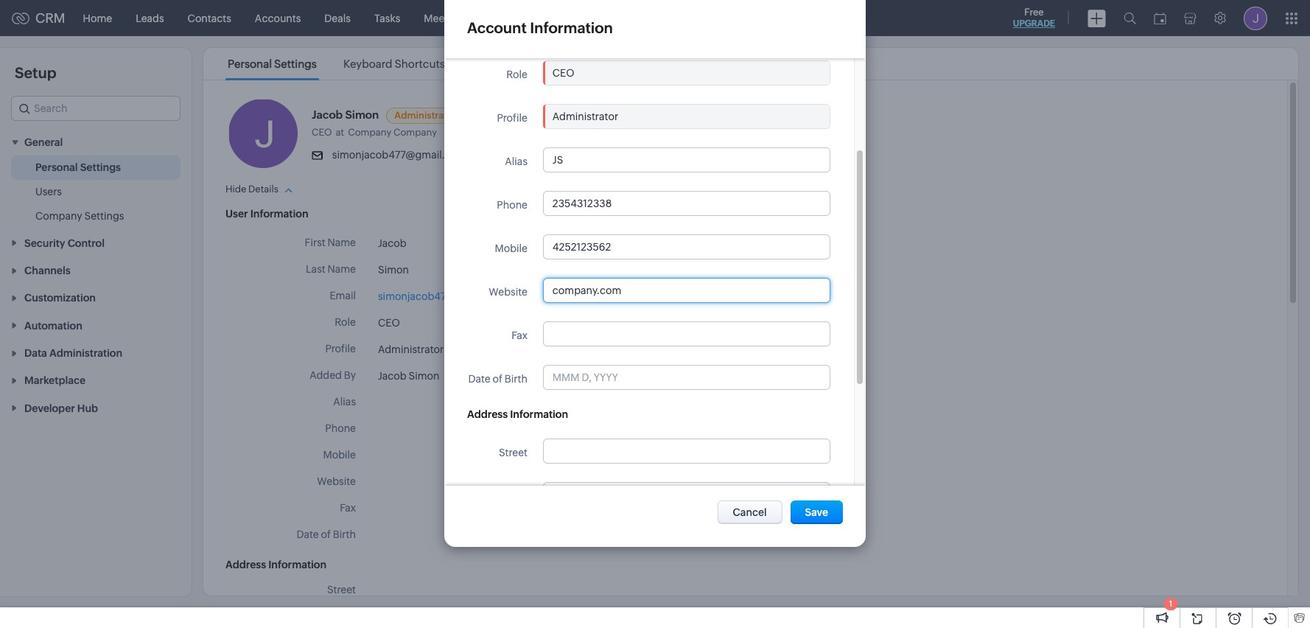 Task type: describe. For each thing, give the bounding box(es) containing it.
list containing personal settings
[[215, 48, 458, 80]]

1 vertical spatial address
[[226, 559, 266, 571]]

campaigns
[[600, 12, 655, 24]]

accounts link
[[243, 0, 313, 36]]

user
[[226, 208, 248, 220]]

simonjacob477@gmail.com link
[[378, 290, 512, 302]]

users
[[35, 186, 62, 198]]

save
[[806, 506, 829, 518]]

jacob simon for mon, 27 nov 2023 12:54 pm
[[378, 370, 440, 382]]

administrator for profile
[[378, 344, 444, 355]]

keyboard shortcuts
[[343, 58, 445, 70]]

details
[[248, 184, 279, 195]]

1 vertical spatial simon
[[378, 264, 409, 276]]

setup
[[15, 64, 56, 81]]

simon for mon, 27 nov 2023 12:54 pm
[[409, 370, 440, 382]]

last
[[306, 263, 326, 275]]

0 vertical spatial address
[[467, 408, 508, 420]]

logo image
[[12, 12, 29, 24]]

company inside general region
[[35, 210, 82, 222]]

free upgrade
[[1014, 7, 1056, 29]]

1
[[1170, 599, 1173, 608]]

1 horizontal spatial role
[[507, 69, 528, 80]]

0 vertical spatial settings
[[274, 58, 317, 70]]

ceo for ceo at company company
[[312, 127, 332, 138]]

first
[[305, 237, 326, 248]]

home link
[[71, 0, 124, 36]]

1 horizontal spatial phone
[[497, 199, 528, 211]]

27
[[472, 372, 482, 382]]

keyboard shortcuts link
[[341, 58, 447, 70]]

jacob simon for administrator
[[312, 108, 379, 121]]

email
[[330, 290, 356, 302]]

search element
[[1115, 0, 1146, 36]]

0 vertical spatial personal
[[228, 58, 272, 70]]

1 horizontal spatial company
[[348, 127, 392, 138]]

0 horizontal spatial birth
[[333, 529, 356, 540]]

hide
[[226, 184, 247, 195]]

0 vertical spatial website
[[489, 286, 528, 298]]

user information
[[226, 208, 309, 220]]

general button
[[0, 128, 192, 156]]

2023
[[502, 372, 523, 382]]

calendar image
[[1154, 12, 1167, 24]]

added by
[[310, 369, 356, 381]]

1 vertical spatial role
[[335, 316, 356, 328]]

0 vertical spatial simonjacob477@gmail.com
[[332, 149, 467, 161]]

meetings link
[[412, 0, 480, 36]]

ceo for ceo
[[378, 317, 400, 329]]

company company link
[[348, 127, 441, 138]]

1 vertical spatial mobile
[[323, 449, 356, 461]]

personal settings link for users link
[[35, 160, 121, 175]]

0 vertical spatial address information
[[467, 408, 568, 420]]

name for last name
[[328, 263, 356, 275]]

0 horizontal spatial date of birth
[[297, 529, 356, 540]]

save button
[[791, 500, 843, 524]]

by
[[344, 369, 356, 381]]

jacob for mon, 27 nov 2023 12:54 pm
[[378, 370, 407, 382]]

reports
[[539, 12, 577, 24]]

keyboard
[[343, 58, 393, 70]]

search image
[[1124, 12, 1137, 24]]

hide details link
[[226, 184, 293, 195]]



Task type: vqa. For each thing, say whether or not it's contained in the screenshot.
Chats image
no



Task type: locate. For each thing, give the bounding box(es) containing it.
administrator down simonjacob477@gmail.com link
[[378, 344, 444, 355]]

deals
[[325, 12, 351, 24]]

1 horizontal spatial personal settings link
[[226, 58, 319, 70]]

leads link
[[124, 0, 176, 36]]

1 vertical spatial ceo
[[378, 317, 400, 329]]

12:54
[[525, 372, 547, 382]]

2 horizontal spatial company
[[394, 127, 437, 138]]

company
[[348, 127, 392, 138], [394, 127, 437, 138], [35, 210, 82, 222]]

1 vertical spatial address information
[[226, 559, 327, 571]]

crm link
[[12, 10, 65, 26]]

1 horizontal spatial ceo
[[378, 317, 400, 329]]

0 vertical spatial birth
[[505, 373, 528, 385]]

1 vertical spatial phone
[[325, 422, 356, 434]]

simon for administrator
[[345, 108, 379, 121]]

1 vertical spatial of
[[321, 529, 331, 540]]

0 horizontal spatial of
[[321, 529, 331, 540]]

general region
[[0, 156, 192, 229]]

1 horizontal spatial birth
[[505, 373, 528, 385]]

1 vertical spatial settings
[[80, 162, 121, 174]]

1 horizontal spatial fax
[[512, 330, 528, 341]]

ceo at company company
[[312, 127, 437, 138]]

upgrade
[[1014, 18, 1056, 29]]

name
[[328, 237, 356, 248], [328, 263, 356, 275]]

2 vertical spatial simon
[[409, 370, 440, 382]]

free
[[1025, 7, 1044, 18]]

1 horizontal spatial website
[[489, 286, 528, 298]]

2 vertical spatial jacob
[[378, 370, 407, 382]]

date
[[468, 373, 491, 385], [297, 529, 319, 540]]

name right last
[[328, 263, 356, 275]]

administrator
[[395, 110, 457, 121], [378, 344, 444, 355]]

street
[[499, 447, 528, 459], [327, 584, 356, 596]]

accounts
[[255, 12, 301, 24]]

company settings
[[35, 210, 124, 222]]

1 horizontal spatial of
[[493, 373, 503, 385]]

1 horizontal spatial personal
[[228, 58, 272, 70]]

ceo
[[312, 127, 332, 138], [378, 317, 400, 329]]

1 horizontal spatial street
[[499, 447, 528, 459]]

0 horizontal spatial personal
[[35, 162, 78, 174]]

personal inside general region
[[35, 162, 78, 174]]

0 horizontal spatial phone
[[325, 422, 356, 434]]

1 vertical spatial fax
[[340, 502, 356, 514]]

name for first name
[[328, 237, 356, 248]]

settings
[[274, 58, 317, 70], [80, 162, 121, 174], [84, 210, 124, 222]]

home
[[83, 12, 112, 24]]

1 vertical spatial website
[[317, 476, 356, 487]]

personal settings link for keyboard shortcuts link
[[226, 58, 319, 70]]

0 horizontal spatial ceo
[[312, 127, 332, 138]]

0 vertical spatial ceo
[[312, 127, 332, 138]]

0 horizontal spatial fax
[[340, 502, 356, 514]]

role
[[507, 69, 528, 80], [335, 316, 356, 328]]

personal settings down general dropdown button
[[35, 162, 121, 174]]

company down shortcuts
[[394, 127, 437, 138]]

personal
[[228, 58, 272, 70], [35, 162, 78, 174]]

profile
[[497, 112, 528, 124], [325, 343, 356, 355]]

simon left mon,
[[409, 370, 440, 382]]

nov
[[483, 372, 500, 382]]

personal up users link
[[35, 162, 78, 174]]

jacob simon
[[312, 108, 379, 121], [378, 370, 440, 382]]

account
[[467, 19, 527, 36]]

0 vertical spatial street
[[499, 447, 528, 459]]

role down email
[[335, 316, 356, 328]]

ceo left at
[[312, 127, 332, 138]]

deals link
[[313, 0, 363, 36]]

0 vertical spatial date of birth
[[468, 373, 528, 385]]

role down account
[[507, 69, 528, 80]]

ceo down simonjacob477@gmail.com link
[[378, 317, 400, 329]]

0 horizontal spatial date
[[297, 529, 319, 540]]

mon, 27 nov 2023 12:54 pm
[[449, 372, 562, 382]]

1 vertical spatial birth
[[333, 529, 356, 540]]

reports link
[[527, 0, 589, 36]]

0 vertical spatial fax
[[512, 330, 528, 341]]

company settings link
[[35, 209, 124, 224]]

administrator for jacob simon
[[395, 110, 457, 121]]

hide details
[[226, 184, 279, 195]]

simon
[[345, 108, 379, 121], [378, 264, 409, 276], [409, 370, 440, 382]]

1 vertical spatial date of birth
[[297, 529, 356, 540]]

0 horizontal spatial personal settings
[[35, 162, 121, 174]]

alias
[[505, 156, 528, 167], [333, 396, 356, 408]]

profile image
[[1244, 6, 1268, 30]]

2 vertical spatial settings
[[84, 210, 124, 222]]

1 horizontal spatial date of birth
[[468, 373, 528, 385]]

1 horizontal spatial personal settings
[[228, 58, 317, 70]]

list
[[215, 48, 458, 80]]

0 vertical spatial jacob simon
[[312, 108, 379, 121]]

cancel button
[[718, 500, 783, 524]]

0 vertical spatial date
[[468, 373, 491, 385]]

0 vertical spatial administrator
[[395, 110, 457, 121]]

fax
[[512, 330, 528, 341], [340, 502, 356, 514]]

general
[[24, 137, 63, 148]]

company down users link
[[35, 210, 82, 222]]

0 horizontal spatial street
[[327, 584, 356, 596]]

personal settings down accounts link
[[228, 58, 317, 70]]

calls
[[492, 12, 516, 24]]

shortcuts
[[395, 58, 445, 70]]

address information
[[467, 408, 568, 420], [226, 559, 327, 571]]

1 horizontal spatial mobile
[[495, 243, 528, 254]]

contacts
[[188, 12, 231, 24]]

1 name from the top
[[328, 237, 356, 248]]

0 vertical spatial mobile
[[495, 243, 528, 254]]

1 vertical spatial alias
[[333, 396, 356, 408]]

of
[[493, 373, 503, 385], [321, 529, 331, 540]]

jacob right the by
[[378, 370, 407, 382]]

contacts link
[[176, 0, 243, 36]]

information
[[530, 19, 613, 36], [250, 208, 309, 220], [510, 408, 568, 420], [269, 559, 327, 571]]

company right at
[[348, 127, 392, 138]]

1 horizontal spatial date
[[468, 373, 491, 385]]

personal settings inside general region
[[35, 162, 121, 174]]

calls link
[[480, 0, 527, 36]]

website
[[489, 286, 528, 298], [317, 476, 356, 487]]

1 vertical spatial administrator
[[378, 344, 444, 355]]

address
[[467, 408, 508, 420], [226, 559, 266, 571]]

cancel
[[733, 506, 767, 518]]

pm
[[549, 372, 562, 382]]

simonjacob477@gmail.com
[[332, 149, 467, 161], [378, 290, 512, 302]]

0 horizontal spatial website
[[317, 476, 356, 487]]

tasks
[[374, 12, 401, 24]]

1 vertical spatial name
[[328, 263, 356, 275]]

jacob for administrator
[[312, 108, 343, 121]]

None text field
[[544, 105, 830, 128], [544, 148, 830, 172], [544, 192, 830, 215], [544, 235, 830, 259], [544, 322, 830, 346], [544, 439, 830, 463], [544, 105, 830, 128], [544, 148, 830, 172], [544, 192, 830, 215], [544, 235, 830, 259], [544, 322, 830, 346], [544, 439, 830, 463]]

personal down accounts
[[228, 58, 272, 70]]

None text field
[[544, 61, 830, 85], [544, 279, 830, 302], [544, 61, 830, 85], [544, 279, 830, 302]]

0 horizontal spatial address information
[[226, 559, 327, 571]]

0 horizontal spatial personal settings link
[[35, 160, 121, 175]]

administrator up company company link
[[395, 110, 457, 121]]

first name
[[305, 237, 356, 248]]

1 vertical spatial jacob
[[378, 237, 407, 249]]

0 horizontal spatial company
[[35, 210, 82, 222]]

personal settings link down general dropdown button
[[35, 160, 121, 175]]

1 vertical spatial jacob simon
[[378, 370, 440, 382]]

0 horizontal spatial role
[[335, 316, 356, 328]]

crm
[[35, 10, 65, 26]]

1 vertical spatial personal settings
[[35, 162, 121, 174]]

0 horizontal spatial mobile
[[323, 449, 356, 461]]

2 name from the top
[[328, 263, 356, 275]]

date of birth
[[468, 373, 528, 385], [297, 529, 356, 540]]

0 vertical spatial jacob
[[312, 108, 343, 121]]

personal settings link down accounts link
[[226, 58, 319, 70]]

0 vertical spatial simon
[[345, 108, 379, 121]]

0 vertical spatial personal settings link
[[226, 58, 319, 70]]

added
[[310, 369, 342, 381]]

0 vertical spatial profile
[[497, 112, 528, 124]]

personal settings
[[228, 58, 317, 70], [35, 162, 121, 174]]

1 vertical spatial date
[[297, 529, 319, 540]]

1 horizontal spatial address
[[467, 408, 508, 420]]

0 vertical spatial personal settings
[[228, 58, 317, 70]]

1 vertical spatial profile
[[325, 343, 356, 355]]

0 vertical spatial alias
[[505, 156, 528, 167]]

jacob
[[312, 108, 343, 121], [378, 237, 407, 249], [378, 370, 407, 382]]

tasks link
[[363, 0, 412, 36]]

last name
[[306, 263, 356, 275]]

users link
[[35, 185, 62, 199]]

1 horizontal spatial profile
[[497, 112, 528, 124]]

0 horizontal spatial address
[[226, 559, 266, 571]]

phone
[[497, 199, 528, 211], [325, 422, 356, 434]]

mobile
[[495, 243, 528, 254], [323, 449, 356, 461]]

simon up simonjacob477@gmail.com link
[[378, 264, 409, 276]]

1 vertical spatial street
[[327, 584, 356, 596]]

jacob simon left mon,
[[378, 370, 440, 382]]

0 horizontal spatial alias
[[333, 396, 356, 408]]

birth
[[505, 373, 528, 385], [333, 529, 356, 540]]

0 horizontal spatial profile
[[325, 343, 356, 355]]

campaigns link
[[589, 0, 667, 36]]

leads
[[136, 12, 164, 24]]

0 vertical spatial name
[[328, 237, 356, 248]]

1 vertical spatial personal
[[35, 162, 78, 174]]

simon up ceo at company company
[[345, 108, 379, 121]]

meetings
[[424, 12, 469, 24]]

MMM D, YYYY text field
[[544, 366, 830, 389]]

0 vertical spatial phone
[[497, 199, 528, 211]]

1 vertical spatial personal settings link
[[35, 160, 121, 175]]

0 vertical spatial role
[[507, 69, 528, 80]]

at
[[336, 127, 344, 138]]

profile element
[[1236, 0, 1277, 36]]

1 vertical spatial simonjacob477@gmail.com
[[378, 290, 512, 302]]

1 horizontal spatial alias
[[505, 156, 528, 167]]

personal settings link
[[226, 58, 319, 70], [35, 160, 121, 175]]

name right first
[[328, 237, 356, 248]]

account information
[[467, 19, 613, 36]]

jacob simon up at
[[312, 108, 379, 121]]

mon,
[[449, 372, 470, 382]]

1 horizontal spatial address information
[[467, 408, 568, 420]]

jacob up at
[[312, 108, 343, 121]]

jacob right first name
[[378, 237, 407, 249]]

0 vertical spatial of
[[493, 373, 503, 385]]



